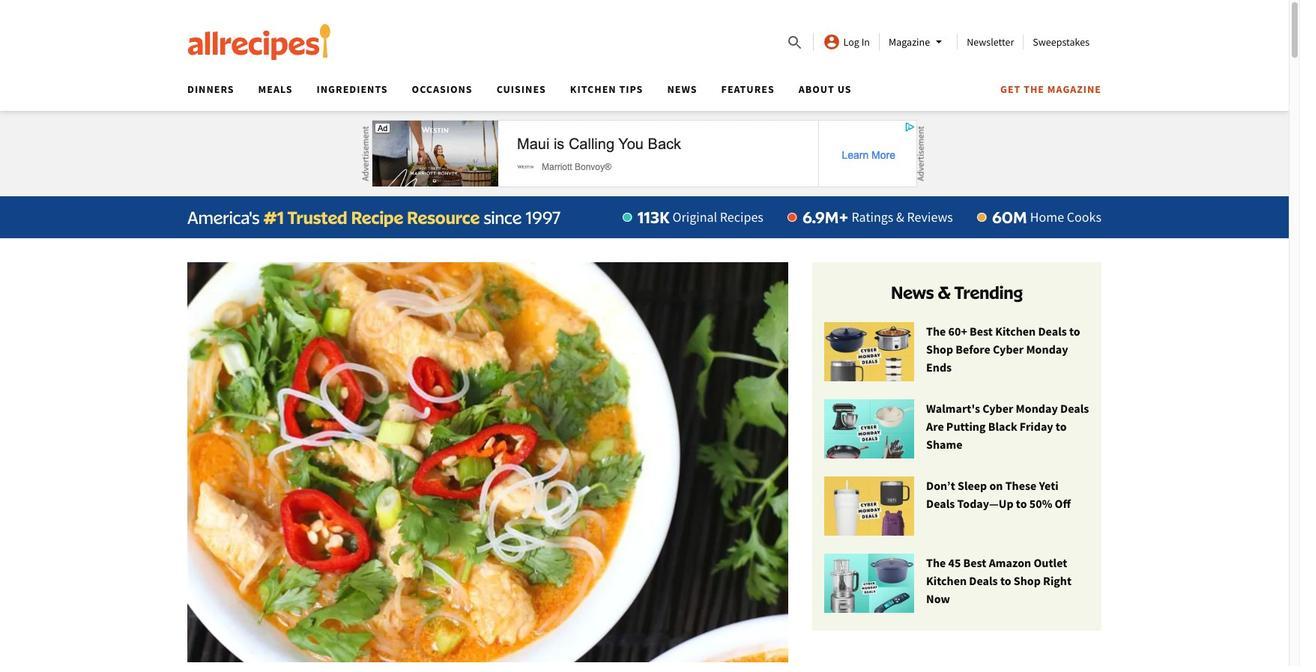 Task type: locate. For each thing, give the bounding box(es) containing it.
original
[[673, 208, 718, 226]]

0 vertical spatial best
[[970, 324, 993, 339]]

are
[[926, 419, 944, 434]]

0 vertical spatial cyber
[[993, 342, 1024, 357]]

features link
[[722, 82, 775, 96]]

cuisines
[[497, 82, 546, 96]]

home
[[1031, 208, 1065, 226]]

deals inside the 60+ best kitchen deals to shop before cyber monday ends
[[1039, 324, 1067, 339]]

best for 60+
[[970, 324, 993, 339]]

best inside the 45 best amazon outlet kitchen deals to shop right now
[[964, 556, 987, 571]]

walmart's cyber monday deals are putting black friday to shame
[[926, 401, 1089, 452]]

best for 45
[[964, 556, 987, 571]]

the
[[926, 324, 946, 339], [926, 556, 946, 571]]

0 horizontal spatial kitchen
[[570, 82, 617, 96]]

1 horizontal spatial kitchen
[[926, 574, 967, 589]]

the left 60+
[[926, 324, 946, 339]]

#1
[[264, 207, 284, 228]]

0 vertical spatial monday
[[1027, 342, 1069, 357]]

to
[[1070, 324, 1081, 339], [1056, 419, 1067, 434], [1016, 496, 1027, 511], [1001, 574, 1012, 589]]

news up roundup nordstrom rack image on the right of page
[[891, 282, 934, 303]]

1 vertical spatial cyber
[[983, 401, 1014, 416]]

ratings
[[852, 208, 894, 226]]

trending
[[955, 282, 1023, 303]]

the 30 best amazon outlet kitchen deals to shop right now, up to 50% off image
[[825, 554, 915, 614]]

get the magazine link
[[1001, 82, 1102, 96]]

deals inside the 45 best amazon outlet kitchen deals to shop right now
[[969, 574, 998, 589]]

cyber
[[993, 342, 1024, 357], [983, 401, 1014, 416]]

1 the from the top
[[926, 324, 946, 339]]

&
[[896, 208, 905, 226], [938, 282, 951, 303]]

shop down amazon
[[1014, 574, 1041, 589]]

0 horizontal spatial &
[[896, 208, 905, 226]]

since
[[484, 207, 522, 228]]

0 vertical spatial news
[[667, 82, 698, 96]]

cyber right before
[[993, 342, 1024, 357]]

monday inside the 60+ best kitchen deals to shop before cyber monday ends
[[1027, 342, 1069, 357]]

cyber inside the 60+ best kitchen deals to shop before cyber monday ends
[[993, 342, 1024, 357]]

& up 60+
[[938, 282, 951, 303]]

sleep
[[958, 478, 987, 493]]

kitchen left tips
[[570, 82, 617, 96]]

caret_down image
[[930, 33, 948, 51]]

news for the news link
[[667, 82, 698, 96]]

1 vertical spatial shop
[[1014, 574, 1041, 589]]

banner
[[0, 0, 1289, 111]]

0 horizontal spatial news
[[667, 82, 698, 96]]

0 vertical spatial the
[[926, 324, 946, 339]]

0 horizontal spatial shop
[[926, 342, 954, 357]]

1 vertical spatial best
[[964, 556, 987, 571]]

monday right before
[[1027, 342, 1069, 357]]

cyber inside the walmart's cyber monday deals are putting black friday to shame
[[983, 401, 1014, 416]]

1 horizontal spatial news
[[891, 282, 934, 303]]

deals
[[1039, 324, 1067, 339], [1061, 401, 1089, 416], [926, 496, 955, 511], [969, 574, 998, 589]]

1 horizontal spatial &
[[938, 282, 951, 303]]

search image
[[786, 34, 804, 52]]

navigation
[[175, 78, 1102, 111]]

sweepstakes link
[[1033, 35, 1090, 49]]

& right ratings
[[896, 208, 905, 226]]

amazon
[[989, 556, 1032, 571]]

us
[[838, 82, 852, 96]]

2 horizontal spatial kitchen
[[996, 324, 1036, 339]]

monday
[[1027, 342, 1069, 357], [1016, 401, 1058, 416]]

kitchen
[[570, 82, 617, 96], [996, 324, 1036, 339], [926, 574, 967, 589]]

1 vertical spatial monday
[[1016, 401, 1058, 416]]

the inside the 60+ best kitchen deals to shop before cyber monday ends
[[926, 324, 946, 339]]

outlet
[[1034, 556, 1068, 571]]

1 vertical spatial the
[[926, 556, 946, 571]]

meals link
[[258, 82, 293, 96]]

get
[[1001, 82, 1021, 96]]

about
[[799, 82, 835, 96]]

these
[[1006, 478, 1037, 493]]

black
[[989, 419, 1018, 434]]

& inside the 6.9m+ ratings & reviews
[[896, 208, 905, 226]]

2 the from the top
[[926, 556, 946, 571]]

log in
[[844, 35, 870, 49]]

shop inside the 60+ best kitchen deals to shop before cyber monday ends
[[926, 342, 954, 357]]

best
[[970, 324, 993, 339], [964, 556, 987, 571]]

the left 45 in the right bottom of the page
[[926, 556, 946, 571]]

1 vertical spatial news
[[891, 282, 934, 303]]

kitchen down the trending
[[996, 324, 1036, 339]]

the 45 best amazon outlet kitchen deals to shop right now
[[926, 556, 1072, 607]]

advertisement region
[[372, 120, 918, 187]]

0 vertical spatial &
[[896, 208, 905, 226]]

don't sleep on these yeti deals today—up to 50% off
[[926, 478, 1071, 511]]

0 vertical spatial kitchen
[[570, 82, 617, 96]]

monday up friday
[[1016, 401, 1058, 416]]

kitchen down 45 in the right bottom of the page
[[926, 574, 967, 589]]

news for news & trending
[[891, 282, 934, 303]]

2 vertical spatial kitchen
[[926, 574, 967, 589]]

sweepstakes
[[1033, 35, 1090, 49]]

best up before
[[970, 324, 993, 339]]

50%
[[1030, 496, 1053, 511]]

news
[[667, 82, 698, 96], [891, 282, 934, 303]]

1 horizontal spatial shop
[[1014, 574, 1041, 589]]

best right 45 in the right bottom of the page
[[964, 556, 987, 571]]

account image
[[823, 33, 841, 51]]

cyber up black
[[983, 401, 1014, 416]]

dinners
[[187, 82, 234, 96]]

occasions link
[[412, 82, 473, 96]]

shop
[[926, 342, 954, 357], [1014, 574, 1041, 589]]

best inside the 60+ best kitchen deals to shop before cyber monday ends
[[970, 324, 993, 339]]

shop up ends
[[926, 342, 954, 357]]

news right tips
[[667, 82, 698, 96]]

0 vertical spatial shop
[[926, 342, 954, 357]]

navigation containing dinners
[[175, 78, 1102, 111]]

now
[[926, 592, 950, 607]]

1 vertical spatial kitchen
[[996, 324, 1036, 339]]

friday
[[1020, 419, 1054, 434]]

home image
[[187, 24, 331, 60]]

putting
[[947, 419, 986, 434]]

the 45 best amazon outlet kitchen deals to shop right now link
[[825, 554, 1090, 614]]

deals inside the walmart's cyber monday deals are putting black friday to shame
[[1061, 401, 1089, 416]]

the inside the 45 best amazon outlet kitchen deals to shop right now
[[926, 556, 946, 571]]

magazine
[[1048, 82, 1102, 96]]

the for the 60+ best kitchen deals to shop before cyber monday ends
[[926, 324, 946, 339]]



Task type: describe. For each thing, give the bounding box(es) containing it.
news link
[[667, 82, 698, 96]]

60m
[[992, 208, 1028, 227]]

deals inside don't sleep on these yeti deals today—up to 50% off
[[926, 496, 955, 511]]

trusted
[[288, 207, 348, 228]]

6.9m+
[[803, 208, 849, 227]]

shame
[[926, 437, 963, 452]]

113k
[[638, 208, 670, 227]]

to inside the 45 best amazon outlet kitchen deals to shop right now
[[1001, 574, 1012, 589]]

ends
[[926, 360, 952, 375]]

meals
[[258, 82, 293, 96]]

don't
[[926, 478, 956, 493]]

monday inside the walmart's cyber monday deals are putting black friday to shame
[[1016, 401, 1058, 416]]

about us link
[[799, 82, 852, 96]]

yeti
[[1039, 478, 1059, 493]]

dinners link
[[187, 82, 234, 96]]

america's
[[187, 207, 260, 228]]

to inside the 60+ best kitchen deals to shop before cyber monday ends
[[1070, 324, 1081, 339]]

magazine
[[889, 35, 930, 49]]

recipes
[[720, 208, 764, 226]]

right
[[1044, 574, 1072, 589]]

tips
[[619, 82, 643, 96]]

recipe
[[351, 207, 403, 228]]

113k original recipes
[[638, 208, 764, 227]]

the for the 45 best amazon outlet kitchen deals to shop right now
[[926, 556, 946, 571]]

shop inside the 45 best amazon outlet kitchen deals to shop right now
[[1014, 574, 1041, 589]]

in
[[862, 35, 870, 49]]

kitchen tips link
[[570, 82, 643, 96]]

don't sleep on these yeti deals today—up to 50% off link
[[825, 477, 1090, 537]]

magazine button
[[889, 33, 948, 51]]

6.9m+ ratings & reviews
[[803, 208, 953, 227]]

kitchen inside the 60+ best kitchen deals to shop before cyber monday ends
[[996, 324, 1036, 339]]

features
[[722, 82, 775, 96]]

kitchen inside navigation
[[570, 82, 617, 96]]

1997
[[526, 207, 561, 228]]

kitchen tips
[[570, 82, 643, 96]]

kitchen inside the 45 best amazon outlet kitchen deals to shop right now
[[926, 574, 967, 589]]

news & trending
[[891, 282, 1023, 303]]

reviews
[[907, 208, 953, 226]]

top-down view of a bowl of thai-style red coconut chicken curry garnished with cilantro and chile slices image
[[187, 262, 789, 663]]

the
[[1024, 82, 1045, 96]]

newsletter button
[[967, 35, 1014, 49]]

roundup nordstrom rack image
[[825, 322, 915, 382]]

navigation inside 'banner'
[[175, 78, 1102, 111]]

1 vertical spatial &
[[938, 282, 951, 303]]

cuisines link
[[497, 82, 546, 96]]

ingredients link
[[317, 82, 388, 96]]

banner containing log in
[[0, 0, 1289, 111]]

the 60+ best kitchen deals to shop before cyber monday ends link
[[825, 322, 1090, 382]]

off
[[1055, 496, 1071, 511]]

cyber monday walmart story tout image
[[825, 400, 915, 460]]

about us
[[799, 82, 852, 96]]

walmart's cyber monday deals are putting black friday to shame link
[[825, 400, 1090, 460]]

log
[[844, 35, 860, 49]]

walmart's
[[926, 401, 981, 416]]

yeti is on rare sale at amazo score deals before theyâre gone image
[[825, 477, 915, 537]]

newsletter
[[967, 35, 1014, 49]]

america's #1 trusted recipe resource since 1997
[[187, 207, 561, 228]]

60m home cooks
[[992, 208, 1102, 227]]

to inside don't sleep on these yeti deals today—up to 50% off
[[1016, 496, 1027, 511]]

to inside the walmart's cyber monday deals are putting black friday to shame
[[1056, 419, 1067, 434]]

60+
[[949, 324, 968, 339]]

occasions
[[412, 82, 473, 96]]

45
[[949, 556, 961, 571]]

today—up
[[958, 496, 1014, 511]]

on
[[990, 478, 1003, 493]]

log in link
[[823, 33, 870, 51]]

ingredients
[[317, 82, 388, 96]]

before
[[956, 342, 991, 357]]

resource
[[407, 207, 480, 228]]

cooks
[[1067, 208, 1102, 226]]

the 60+ best kitchen deals to shop before cyber monday ends
[[926, 324, 1081, 375]]

get the magazine
[[1001, 82, 1102, 96]]



Task type: vqa. For each thing, say whether or not it's contained in the screenshot.
bottommost The
yes



